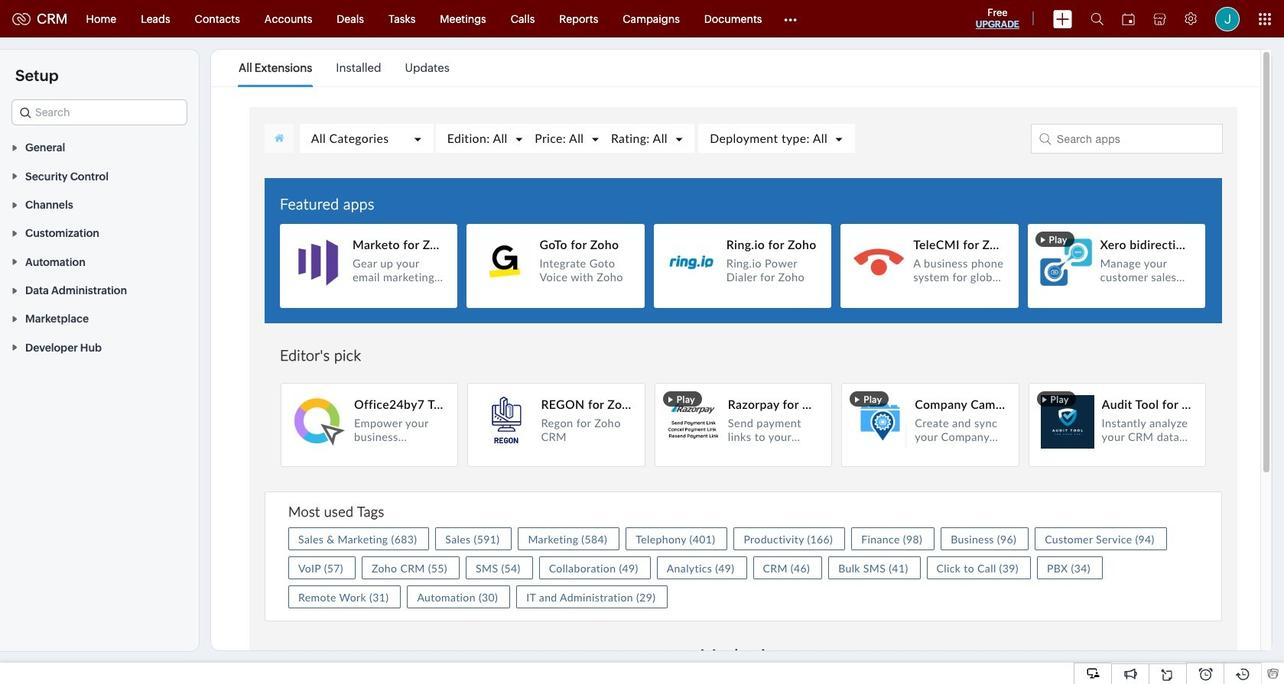 Task type: vqa. For each thing, say whether or not it's contained in the screenshot.
logo
yes



Task type: describe. For each thing, give the bounding box(es) containing it.
search image
[[1091, 12, 1104, 25]]

create menu image
[[1053, 10, 1073, 28]]

search element
[[1082, 0, 1113, 37]]

logo image
[[12, 13, 31, 25]]

Search text field
[[12, 100, 187, 125]]

calendar image
[[1122, 13, 1135, 25]]



Task type: locate. For each thing, give the bounding box(es) containing it.
None field
[[11, 99, 187, 125]]

profile image
[[1216, 7, 1240, 31]]

profile element
[[1206, 0, 1249, 37]]

Other Modules field
[[775, 7, 807, 31]]

create menu element
[[1044, 0, 1082, 37]]



